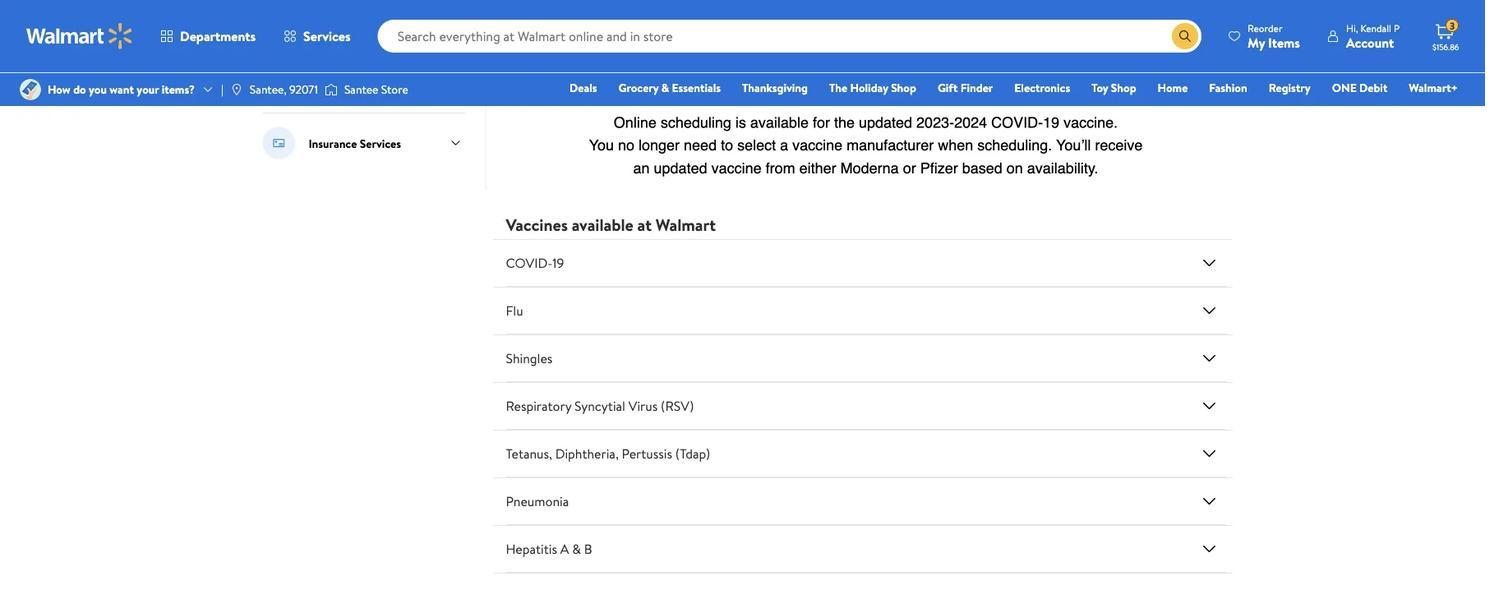 Task type: locate. For each thing, give the bounding box(es) containing it.
walmart+
[[1410, 80, 1459, 96]]

grocery & essentials
[[619, 80, 721, 96]]

hepatitis a & b
[[506, 540, 593, 558]]

&
[[719, 11, 727, 27], [662, 80, 669, 96], [573, 540, 581, 558]]

 image right '|'
[[230, 83, 243, 96]]

toy
[[1092, 80, 1109, 96]]

& right "grocery"
[[662, 80, 669, 96]]

hi, kendall p account
[[1347, 21, 1400, 51]]

& left b
[[573, 540, 581, 558]]

shop
[[891, 80, 917, 96], [1112, 80, 1137, 96]]

store
[[381, 81, 408, 97]]

 image left how
[[20, 79, 41, 100]]

toy shop link
[[1085, 79, 1144, 97]]

 image
[[325, 81, 338, 98]]

0 horizontal spatial walmart
[[309, 75, 351, 91]]

walmart left "health"
[[309, 75, 351, 91]]

shop right toy
[[1112, 80, 1137, 96]]

shop right "holiday"
[[891, 80, 917, 96]]

thanksgiving link
[[735, 79, 816, 97]]

registry
[[1269, 80, 1311, 96]]

92071
[[290, 81, 318, 97]]

age
[[699, 11, 717, 27]]

grocery
[[619, 80, 659, 96]]

with
[[558, 11, 580, 27]]

1 horizontal spatial shop
[[1112, 80, 1137, 96]]

deals link
[[563, 79, 605, 97]]

most
[[582, 11, 607, 27]]

the
[[830, 80, 848, 96]]

19
[[553, 254, 564, 272]]

Walmart Site-Wide search field
[[378, 20, 1202, 53]]

at
[[638, 213, 652, 236]]

vaccines
[[506, 213, 568, 236]]

walmart
[[309, 75, 351, 91], [656, 213, 716, 236]]

2 shop from the left
[[1112, 80, 1137, 96]]

0 horizontal spatial &
[[573, 540, 581, 558]]

diphtheria,
[[556, 445, 619, 463]]

insurance services
[[309, 135, 401, 151]]

search icon image
[[1179, 30, 1192, 43]]

services
[[303, 27, 351, 45], [360, 135, 401, 151]]

one debit link
[[1325, 79, 1396, 97]]

services right insurance
[[360, 135, 401, 151]]

1 vertical spatial walmart
[[656, 213, 716, 236]]

thanksgiving
[[743, 80, 808, 96]]

reorder my items
[[1248, 21, 1301, 51]]

services button
[[270, 16, 365, 56]]

services right vision center icon
[[303, 27, 351, 45]]

1 shop from the left
[[891, 80, 917, 96]]

walmart right at
[[656, 213, 716, 236]]

reorder
[[1248, 21, 1283, 35]]

gift
[[938, 80, 958, 96]]

0 horizontal spatial shop
[[891, 80, 917, 96]]

center
[[342, 15, 377, 31]]

1 horizontal spatial  image
[[230, 83, 243, 96]]

vision center
[[309, 15, 377, 31]]

hepatitis
[[506, 540, 557, 558]]

vision center image
[[263, 7, 296, 39]]

may
[[823, 11, 843, 27]]

state,
[[667, 11, 696, 27]]

home link
[[1151, 79, 1196, 97]]

want
[[110, 81, 134, 97]]

tetanus,
[[506, 445, 552, 463]]

0 vertical spatial services
[[303, 27, 351, 45]]

 image
[[20, 79, 41, 100], [230, 83, 243, 96]]

gift finder
[[938, 80, 994, 96]]

0 vertical spatial &
[[719, 11, 727, 27]]

*$0 copay with most insurances. state, age & health restrictions may apply.
[[506, 11, 843, 45]]

0 horizontal spatial  image
[[20, 79, 41, 100]]

finder
[[961, 80, 994, 96]]

hepatitis a & b image
[[1200, 540, 1220, 559]]

the holiday shop link
[[822, 79, 924, 97]]

& right age
[[719, 11, 727, 27]]

2 horizontal spatial &
[[719, 11, 727, 27]]

one debit
[[1333, 80, 1388, 96]]

1 horizontal spatial &
[[662, 80, 669, 96]]

how do you want your items?
[[48, 81, 195, 97]]

account
[[1347, 33, 1395, 51]]

vision
[[309, 15, 340, 31]]

virus
[[629, 397, 658, 415]]

insurances.
[[610, 11, 664, 27]]

1 vertical spatial services
[[360, 135, 401, 151]]

holiday
[[851, 80, 889, 96]]

0 horizontal spatial services
[[303, 27, 351, 45]]

kendall
[[1361, 21, 1392, 35]]

covid 19 image
[[1200, 253, 1220, 273]]

health
[[730, 11, 761, 27]]

respiratory syncytial virus (rsv) image
[[1200, 396, 1220, 416]]

pneumonia
[[506, 493, 569, 511]]

my
[[1248, 33, 1266, 51]]

Search search field
[[378, 20, 1202, 53]]

do
[[73, 81, 86, 97]]

gift finder link
[[931, 79, 1001, 97]]



Task type: vqa. For each thing, say whether or not it's contained in the screenshot.
19
yes



Task type: describe. For each thing, give the bounding box(es) containing it.
items?
[[162, 81, 195, 97]]

deals
[[570, 80, 597, 96]]

walmart health
[[309, 75, 387, 91]]

departments button
[[146, 16, 270, 56]]

b
[[584, 540, 593, 558]]

3
[[1451, 19, 1456, 33]]

respiratory
[[506, 397, 572, 415]]

flu image
[[1200, 301, 1220, 321]]

flu
[[506, 302, 523, 320]]

|
[[221, 81, 224, 97]]

$156.86
[[1433, 41, 1460, 52]]

apply.
[[506, 29, 535, 45]]

 image for how do you want your items?
[[20, 79, 41, 100]]

(tdap)
[[676, 445, 711, 463]]

& inside *$0 copay with most insurances. state, age & health restrictions may apply.
[[719, 11, 727, 27]]

shingles
[[506, 350, 553, 368]]

copay
[[526, 11, 556, 27]]

p
[[1395, 21, 1400, 35]]

covid-
[[506, 254, 553, 272]]

insurance
[[309, 135, 357, 151]]

shingles image
[[1200, 349, 1220, 368]]

covid-19
[[506, 254, 564, 272]]

*$0
[[506, 11, 524, 27]]

a
[[561, 540, 569, 558]]

the holiday shop
[[830, 80, 917, 96]]

tetanus, diphtheria, pertussis (tdap) image
[[1200, 444, 1220, 464]]

one
[[1333, 80, 1357, 96]]

restrictions
[[764, 11, 820, 27]]

 image for santee, 92071
[[230, 83, 243, 96]]

fashion
[[1210, 80, 1248, 96]]

santee store
[[344, 81, 408, 97]]

services inside dropdown button
[[303, 27, 351, 45]]

health
[[354, 75, 387, 91]]

1 horizontal spatial services
[[360, 135, 401, 151]]

home
[[1158, 80, 1188, 96]]

respiratory syncytial virus (rsv)
[[506, 397, 694, 415]]

santee, 92071
[[250, 81, 318, 97]]

pertussis
[[622, 445, 673, 463]]

vaccines available at walmart
[[506, 213, 716, 236]]

walmart insurance services image
[[263, 127, 296, 160]]

tetanus, diphtheria, pertussis (tdap)
[[506, 445, 711, 463]]

how
[[48, 81, 71, 97]]

syncytial
[[575, 397, 626, 415]]

0 vertical spatial walmart
[[309, 75, 351, 91]]

walmart image
[[26, 23, 133, 49]]

pneumonia image
[[1200, 492, 1220, 512]]

1 horizontal spatial walmart
[[656, 213, 716, 236]]

santee
[[344, 81, 379, 97]]

electronics link
[[1008, 79, 1078, 97]]

walmart health image
[[263, 67, 296, 99]]

toy shop
[[1092, 80, 1137, 96]]

walmart+ link
[[1402, 79, 1466, 97]]

registry link
[[1262, 79, 1319, 97]]

your
[[137, 81, 159, 97]]

1 vertical spatial &
[[662, 80, 669, 96]]

(rsv)
[[661, 397, 694, 415]]

essentials
[[672, 80, 721, 96]]

hi,
[[1347, 21, 1359, 35]]

santee,
[[250, 81, 287, 97]]

available
[[572, 213, 634, 236]]

items
[[1269, 33, 1301, 51]]

2 vertical spatial &
[[573, 540, 581, 558]]

grocery & essentials link
[[611, 79, 729, 97]]

departments
[[180, 27, 256, 45]]

you
[[89, 81, 107, 97]]

debit
[[1360, 80, 1388, 96]]

electronics
[[1015, 80, 1071, 96]]

fashion link
[[1202, 79, 1255, 97]]



